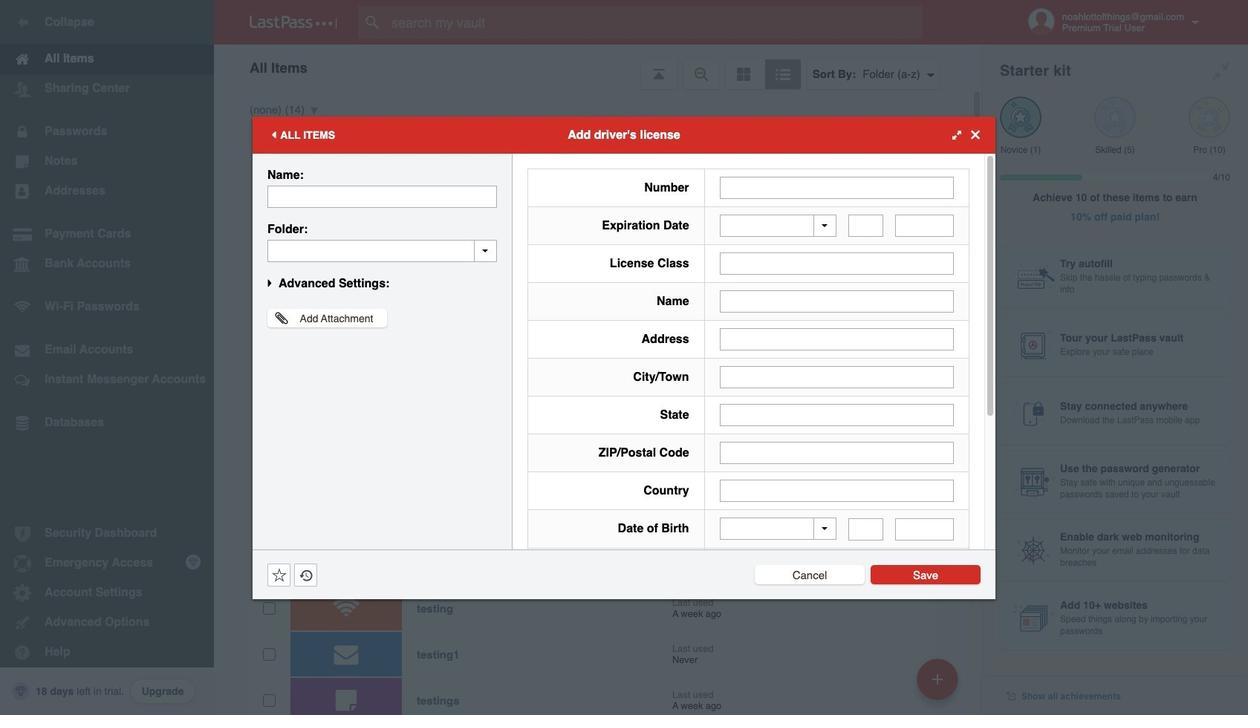 Task type: vqa. For each thing, say whether or not it's contained in the screenshot.
New item element
no



Task type: locate. For each thing, give the bounding box(es) containing it.
dialog
[[253, 116, 996, 716]]

main navigation navigation
[[0, 0, 214, 716]]

new item image
[[933, 674, 943, 685]]

lastpass image
[[250, 16, 337, 29]]

None text field
[[720, 177, 954, 199], [268, 185, 497, 208], [849, 215, 884, 237], [268, 240, 497, 262], [720, 253, 954, 275], [720, 329, 954, 351], [720, 442, 954, 465], [849, 518, 884, 541], [720, 177, 954, 199], [268, 185, 497, 208], [849, 215, 884, 237], [268, 240, 497, 262], [720, 253, 954, 275], [720, 329, 954, 351], [720, 442, 954, 465], [849, 518, 884, 541]]

None text field
[[896, 215, 954, 237], [720, 291, 954, 313], [720, 366, 954, 389], [720, 404, 954, 427], [720, 480, 954, 502], [896, 518, 954, 541], [896, 215, 954, 237], [720, 291, 954, 313], [720, 366, 954, 389], [720, 404, 954, 427], [720, 480, 954, 502], [896, 518, 954, 541]]

search my vault text field
[[358, 6, 952, 39]]

vault options navigation
[[214, 45, 983, 89]]

new item navigation
[[912, 655, 968, 716]]



Task type: describe. For each thing, give the bounding box(es) containing it.
Search search field
[[358, 6, 952, 39]]



